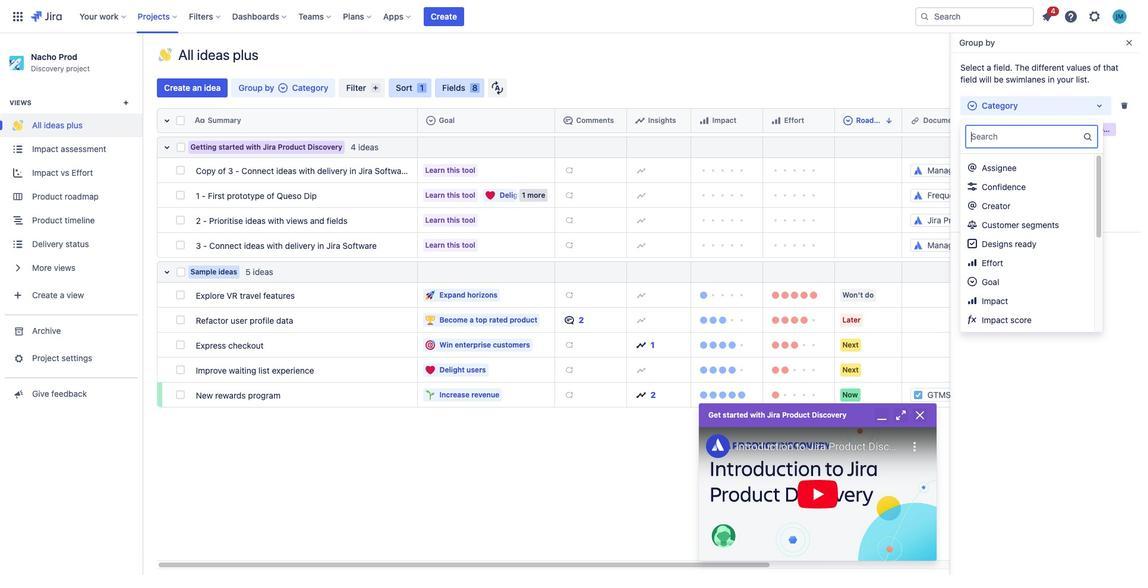 Task type: vqa. For each thing, say whether or not it's contained in the screenshot.
Merge icon
no



Task type: describe. For each thing, give the bounding box(es) containing it.
learn for 3 - connect ideas with delivery in jira software
[[425, 240, 445, 249]]

later
[[843, 315, 861, 324]]

a for become
[[470, 315, 474, 324]]

roadmap image
[[843, 116, 853, 125]]

give
[[32, 389, 49, 399]]

group inside button
[[959, 37, 984, 48]]

learn this tool for 3 - connect ideas with delivery in jira software
[[425, 240, 475, 249]]

become
[[440, 315, 468, 324]]

no value
[[964, 162, 998, 172]]

plans
[[343, 11, 364, 21]]

revenue
[[471, 390, 500, 399]]

project
[[66, 64, 90, 73]]

slider image
[[968, 182, 977, 191]]

a for select
[[987, 62, 992, 73]]

features
[[263, 290, 295, 300]]

more views
[[32, 263, 76, 273]]

give feedback
[[32, 389, 87, 399]]

of inside select a field. the different values of that field will be swimlanes in your list.
[[1094, 62, 1101, 73]]

teams
[[298, 11, 324, 21]]

multi select dropdown image
[[968, 277, 977, 287]]

data
[[276, 315, 293, 325]]

expand horizons
[[440, 290, 498, 299]]

checkbox image
[[968, 239, 977, 248]]

explore
[[196, 290, 224, 300]]

confidence
[[982, 182, 1026, 192]]

1 horizontal spatial plus
[[233, 46, 259, 63]]

product
[[510, 315, 538, 324]]

clear selection image
[[1120, 101, 1129, 111]]

comments image
[[564, 315, 574, 325]]

3 - connect ideas with delivery in jira software
[[196, 240, 377, 251]]

- for connect
[[203, 240, 207, 251]]

product inside product roadmap link
[[32, 192, 62, 202]]

group by inside button
[[959, 37, 995, 48]]

waiting
[[229, 365, 256, 375]]

all ideas plus link
[[0, 114, 143, 138]]

filter button
[[339, 78, 385, 97]]

impact image
[[699, 116, 709, 125]]

product roadmap
[[32, 192, 99, 202]]

won't do
[[843, 290, 874, 299]]

be
[[994, 74, 1004, 84]]

1 button
[[632, 336, 686, 355]]

roadmap
[[856, 116, 889, 125]]

experience
[[272, 365, 314, 375]]

2 learn this tool from the top
[[425, 191, 475, 199]]

first
[[208, 191, 225, 201]]

user image for assignee
[[968, 163, 977, 172]]

get
[[709, 411, 721, 420]]

projects
[[138, 11, 170, 21]]

effort button
[[768, 111, 830, 130]]

:trophy: image
[[425, 315, 435, 325]]

views
[[10, 99, 32, 106]]

vs
[[61, 168, 69, 178]]

1 vertical spatial software
[[343, 240, 377, 251]]

insights image
[[636, 340, 646, 350]]

0 horizontal spatial group by
[[239, 83, 274, 93]]

filter
[[346, 83, 366, 93]]

timeline
[[65, 215, 95, 226]]

travel
[[240, 290, 261, 300]]

banner containing your work
[[0, 0, 1141, 33]]

impact button
[[696, 111, 758, 130]]

autosave is enabled image
[[492, 81, 504, 95]]

an
[[192, 83, 202, 93]]

tool for 3 - connect ideas with delivery in jira software
[[462, 240, 475, 249]]

1 horizontal spatial users
[[527, 191, 546, 199]]

the
[[1015, 62, 1030, 73]]

learn for copy of 3 - connect ideas with delivery in jira software
[[425, 166, 445, 174]]

- for prioritise
[[203, 215, 207, 226]]

values
[[1067, 62, 1091, 73]]

improve waiting list experience
[[196, 365, 314, 375]]

weight image
[[968, 220, 977, 229]]

increase revenue
[[440, 390, 500, 399]]

1 inside button
[[651, 340, 655, 350]]

customers
[[493, 340, 530, 349]]

1 vertical spatial sample ideas
[[191, 268, 237, 276]]

learn this tool for 2 - prioritise ideas with views and fields
[[425, 215, 475, 224]]

top
[[476, 315, 487, 324]]

create a view
[[32, 290, 84, 300]]

product inside product timeline link
[[32, 215, 62, 226]]

Search field
[[915, 7, 1034, 26]]

insights
[[648, 116, 676, 125]]

create for create an idea
[[164, 83, 190, 93]]

2 learn from the top
[[425, 191, 445, 199]]

1 horizontal spatial all
[[178, 46, 194, 63]]

dashboards button
[[229, 7, 291, 26]]

2 for the left 2 button
[[579, 315, 584, 325]]

select a field. the different values of that field will be swimlanes in your list.
[[961, 62, 1119, 84]]

comments
[[576, 116, 614, 125]]

goal image
[[426, 116, 435, 125]]

status
[[65, 239, 89, 249]]

1 horizontal spatial views
[[286, 215, 308, 226]]

program
[[248, 390, 281, 400]]

more
[[527, 191, 545, 199]]

0 horizontal spatial 3
[[196, 240, 201, 251]]

plans button
[[339, 7, 376, 26]]

dashboards
[[232, 11, 279, 21]]

impact up impact score
[[982, 296, 1008, 306]]

no
[[964, 162, 975, 172]]

user
[[231, 315, 248, 325]]

:seedling: image
[[425, 390, 435, 400]]

product roadmap link
[[0, 185, 143, 209]]

project settings
[[32, 353, 92, 363]]

field.
[[994, 62, 1013, 73]]

1 vertical spatial 2 button
[[632, 385, 686, 405]]

archive button
[[0, 319, 143, 343]]

0 vertical spatial all ideas plus
[[178, 46, 259, 63]]

give feedback button
[[0, 383, 143, 406]]

2 for bottommost 2 button
[[651, 390, 656, 400]]

1 horizontal spatial sample ideas
[[967, 144, 1014, 153]]

your work
[[80, 11, 119, 21]]

category inside button
[[982, 100, 1018, 111]]

become a top rated product
[[440, 315, 538, 324]]

0 horizontal spatial of
[[218, 166, 226, 176]]

groups
[[1039, 247, 1066, 257]]

1 horizontal spatial delivery
[[317, 166, 347, 176]]

user image for creator
[[968, 201, 977, 210]]

prioritise
[[209, 215, 243, 226]]

nacho prod discovery project
[[31, 52, 90, 73]]

0 horizontal spatial delight users
[[440, 365, 486, 374]]

customer segments
[[982, 220, 1059, 230]]

category button
[[961, 96, 1112, 115]]

list.
[[1076, 74, 1090, 84]]

fields
[[327, 215, 348, 226]]

:seedling: image
[[425, 390, 435, 400]]

insights image
[[635, 116, 645, 125]]

view
[[67, 290, 84, 300]]

impact inside button
[[712, 116, 737, 125]]

next for improve waiting list experience
[[843, 365, 859, 374]]

0 vertical spatial 3
[[228, 166, 233, 176]]

0 horizontal spatial users
[[467, 365, 486, 374]]

1 horizontal spatial delight
[[500, 191, 525, 199]]

0 vertical spatial software
[[375, 166, 409, 176]]

next for express checkout
[[843, 340, 859, 349]]

:trophy: image
[[425, 315, 435, 325]]

1 left more
[[522, 191, 526, 199]]

refactor user profile data
[[196, 315, 293, 325]]

1 vertical spatial sample
[[191, 268, 217, 276]]

0 horizontal spatial by
[[265, 83, 274, 93]]

1 vertical spatial delight
[[440, 365, 465, 374]]

5 ideas
[[246, 267, 273, 277]]

current project sidebar image
[[130, 48, 156, 71]]

0 vertical spatial 2
[[196, 215, 201, 226]]

- for first
[[202, 191, 206, 201]]

0 horizontal spatial in
[[317, 240, 324, 251]]

impact for impact score
[[982, 315, 1008, 325]]

segments
[[1022, 220, 1059, 230]]

close image
[[1125, 38, 1134, 48]]

collapse all image
[[160, 114, 174, 128]]

checkout
[[228, 340, 264, 350]]

feedback
[[51, 389, 87, 399]]



Task type: locate. For each thing, give the bounding box(es) containing it.
rewards
[[215, 390, 246, 400]]

designs ready
[[982, 239, 1037, 249]]

effort inside button
[[784, 116, 804, 125]]

impact assessment
[[32, 144, 106, 154]]

1 horizontal spatial sample
[[967, 144, 993, 153]]

rated
[[489, 315, 508, 324]]

effort for the effort icon
[[784, 116, 804, 125]]

1 this from the top
[[447, 166, 460, 174]]

impact vs effort link
[[0, 161, 143, 185]]

2 user image from the top
[[968, 201, 977, 210]]

1 vertical spatial 2
[[579, 315, 584, 325]]

:wave: image inside all ideas plus link
[[12, 120, 23, 131]]

all ideas plus inside group
[[32, 120, 83, 130]]

queso
[[277, 191, 302, 201]]

goal right multi select dropdown image at right top
[[982, 277, 999, 287]]

category up summary button
[[292, 83, 328, 93]]

effort right vs at top
[[72, 168, 93, 178]]

0 vertical spatial goal
[[439, 116, 455, 125]]

:dart: image
[[425, 340, 435, 350], [425, 340, 435, 350]]

3
[[228, 166, 233, 176], [196, 240, 201, 251]]

2 next from the top
[[843, 365, 859, 374]]

a up will on the top of page
[[987, 62, 992, 73]]

cell
[[418, 108, 555, 133], [555, 108, 627, 133], [627, 108, 691, 133], [691, 108, 763, 133], [763, 108, 835, 133], [835, 108, 902, 133], [902, 108, 1033, 133], [902, 137, 1033, 158], [902, 137, 1033, 158], [835, 183, 902, 208], [835, 208, 902, 233], [835, 233, 902, 258], [902, 262, 1033, 283]]

2 horizontal spatial 2
[[651, 390, 656, 400]]

4 learn from the top
[[425, 240, 445, 249]]

- up the prototype
[[235, 166, 239, 176]]

prototype
[[227, 191, 265, 201]]

0 vertical spatial in
[[1048, 74, 1055, 84]]

0 horizontal spatial sample
[[191, 268, 217, 276]]

0 vertical spatial delight
[[500, 191, 525, 199]]

assignee
[[982, 163, 1017, 173]]

3 tool from the top
[[462, 215, 475, 224]]

user image left value
[[968, 163, 977, 172]]

dip
[[304, 191, 317, 201]]

delivery
[[32, 239, 63, 249]]

increase
[[440, 390, 470, 399]]

primary element
[[7, 0, 906, 33]]

prod
[[59, 52, 77, 62]]

:rocket: image
[[425, 290, 435, 300], [425, 290, 435, 300]]

0 horizontal spatial create
[[32, 290, 58, 300]]

new
[[196, 390, 213, 400]]

0 vertical spatial delivery
[[317, 166, 347, 176]]

create for create a view
[[32, 290, 58, 300]]

this for 3 - connect ideas with delivery in jira software
[[447, 240, 460, 249]]

0 horizontal spatial plus
[[67, 120, 83, 130]]

1 vertical spatial views
[[54, 263, 76, 273]]

goal for goal icon
[[439, 116, 455, 125]]

2 tool from the top
[[462, 191, 475, 199]]

0 vertical spatial a
[[987, 62, 992, 73]]

empty
[[1013, 247, 1037, 257]]

of right copy
[[218, 166, 226, 176]]

1 vertical spatial plus
[[67, 120, 83, 130]]

group containing all ideas plus
[[0, 83, 143, 315]]

group right the idea
[[239, 83, 263, 93]]

rating image
[[968, 296, 977, 306]]

0 horizontal spatial sample ideas
[[191, 268, 237, 276]]

1 vertical spatial delight users
[[440, 365, 486, 374]]

sample down the search
[[967, 144, 993, 153]]

impact right formula icon in the right of the page
[[982, 315, 1008, 325]]

3 learn this tool from the top
[[425, 215, 475, 224]]

plus up impact assessment link
[[67, 120, 83, 130]]

goal inside button
[[439, 116, 455, 125]]

1 vertical spatial group by
[[239, 83, 274, 93]]

2 horizontal spatial a
[[987, 62, 992, 73]]

archive
[[32, 326, 61, 336]]

1 horizontal spatial 2
[[579, 315, 584, 325]]

2 horizontal spatial in
[[1048, 74, 1055, 84]]

goal for multi select dropdown image at right top
[[982, 277, 999, 287]]

1 horizontal spatial of
[[267, 191, 275, 201]]

2 horizontal spatial effort
[[982, 258, 1003, 268]]

1 horizontal spatial effort
[[784, 116, 804, 125]]

1 vertical spatial create
[[164, 83, 190, 93]]

1 right the sort on the top left of the page
[[420, 83, 424, 93]]

1 vertical spatial 3
[[196, 240, 201, 251]]

formula image
[[968, 315, 977, 325]]

create right apps dropdown button
[[431, 11, 457, 21]]

your profile and settings image
[[1113, 9, 1127, 23]]

1 horizontal spatial single select dropdown image
[[968, 101, 977, 111]]

impact for impact assessment
[[32, 144, 58, 154]]

summary image
[[195, 116, 204, 125]]

comments image
[[563, 116, 573, 125]]

4 ideas
[[351, 142, 379, 152], [351, 142, 379, 152]]

views left the and
[[286, 215, 308, 226]]

2 horizontal spatial create
[[431, 11, 457, 21]]

1 vertical spatial in
[[350, 166, 356, 176]]

filters button
[[185, 7, 225, 26]]

a left the top
[[470, 315, 474, 324]]

4 this from the top
[[447, 240, 460, 249]]

2 vertical spatial effort
[[982, 258, 1003, 268]]

1 vertical spatial users
[[467, 365, 486, 374]]

0 vertical spatial sample ideas
[[967, 144, 1014, 153]]

0 vertical spatial plus
[[233, 46, 259, 63]]

3 this from the top
[[447, 215, 460, 224]]

this
[[447, 166, 460, 174], [447, 191, 460, 199], [447, 215, 460, 224], [447, 240, 460, 249]]

group by up select
[[959, 37, 995, 48]]

delivery status
[[32, 239, 89, 249]]

ready
[[1015, 239, 1037, 249]]

connect up the 1 - first prototype of queso dip
[[242, 166, 274, 176]]

rating image
[[968, 258, 977, 268]]

goal right goal icon
[[439, 116, 455, 125]]

0 vertical spatial group
[[959, 37, 984, 48]]

in
[[1048, 74, 1055, 84], [350, 166, 356, 176], [317, 240, 324, 251]]

views right more
[[54, 263, 76, 273]]

1 horizontal spatial goal
[[982, 277, 999, 287]]

0 vertical spatial by
[[986, 37, 995, 48]]

different
[[1032, 62, 1065, 73]]

1 horizontal spatial by
[[986, 37, 995, 48]]

2 right insights image
[[651, 390, 656, 400]]

next up now
[[843, 365, 859, 374]]

1 vertical spatial all ideas plus
[[32, 120, 83, 130]]

effort image
[[771, 116, 781, 125]]

1 vertical spatial connect
[[209, 240, 242, 251]]

single select dropdown image inside category button
[[968, 101, 977, 111]]

improve
[[196, 365, 227, 375]]

refactor
[[196, 315, 228, 325]]

delight left more
[[500, 191, 525, 199]]

impact inside "link"
[[32, 168, 58, 178]]

sample
[[967, 144, 993, 153], [191, 268, 217, 276]]

sample ideas up explore
[[191, 268, 237, 276]]

2 this from the top
[[447, 191, 460, 199]]

sample ideas down the search
[[967, 144, 1014, 153]]

0 vertical spatial 2 button
[[560, 311, 622, 330]]

0 horizontal spatial delight
[[440, 365, 465, 374]]

all inside group
[[32, 120, 42, 130]]

vr
[[227, 290, 238, 300]]

copy
[[196, 166, 216, 176]]

:wave: image
[[159, 48, 172, 61], [159, 48, 172, 61], [12, 120, 23, 131]]

0 vertical spatial group by
[[959, 37, 995, 48]]

hyperlink image
[[910, 116, 920, 125]]

horizons
[[467, 290, 498, 299]]

teams button
[[295, 7, 336, 26]]

all ideas plus
[[178, 46, 259, 63], [32, 120, 83, 130]]

delight up the increase in the bottom left of the page
[[440, 365, 465, 374]]

more
[[32, 263, 52, 273]]

impact up the impact vs effort
[[32, 144, 58, 154]]

group by right the idea
[[239, 83, 274, 93]]

1 horizontal spatial all ideas plus
[[178, 46, 259, 63]]

tool for copy of 3 - connect ideas with delivery in jira software
[[462, 166, 475, 174]]

select
[[961, 62, 985, 73]]

all ideas plus up impact assessment
[[32, 120, 83, 130]]

select a field image
[[1093, 99, 1107, 113]]

this for 2 - prioritise ideas with views and fields
[[447, 215, 460, 224]]

express checkout
[[196, 340, 264, 350]]

create a view button
[[0, 284, 143, 308]]

0 vertical spatial single select dropdown image
[[278, 83, 287, 93]]

sample up explore
[[191, 268, 217, 276]]

notifications image
[[1040, 9, 1055, 23]]

1 horizontal spatial 2 button
[[632, 385, 686, 405]]

4 learn this tool from the top
[[425, 240, 475, 249]]

0 vertical spatial sample
[[967, 144, 993, 153]]

- left prioritise
[[203, 215, 207, 226]]

a left 'view'
[[60, 290, 64, 300]]

now
[[843, 390, 858, 399]]

filters
[[189, 11, 213, 21]]

a inside popup button
[[60, 290, 64, 300]]

0 vertical spatial user image
[[968, 163, 977, 172]]

apps button
[[380, 7, 415, 26]]

goal
[[439, 116, 455, 125], [982, 277, 999, 287]]

1 next from the top
[[843, 340, 859, 349]]

summary button
[[191, 111, 413, 130]]

user image
[[968, 163, 977, 172], [968, 201, 977, 210]]

settings image
[[1088, 9, 1102, 23]]

0 horizontal spatial all ideas plus
[[32, 120, 83, 130]]

8
[[472, 83, 478, 93]]

win enterprise customers
[[440, 340, 530, 349]]

0 horizontal spatial 2 button
[[560, 311, 622, 330]]

and
[[310, 215, 324, 226]]

0 horizontal spatial views
[[54, 263, 76, 273]]

effort inside "link"
[[72, 168, 93, 178]]

3 up explore
[[196, 240, 201, 251]]

0 horizontal spatial a
[[60, 290, 64, 300]]

enterprise
[[455, 340, 491, 349]]

:heart: image
[[486, 191, 495, 200], [486, 191, 495, 200], [425, 365, 435, 375], [425, 365, 435, 375]]

insights button
[[632, 111, 686, 130]]

next down later
[[843, 340, 859, 349]]

profile
[[250, 315, 274, 325]]

1 vertical spatial delivery
[[285, 240, 315, 251]]

feedback image
[[12, 388, 24, 400]]

0 vertical spatial all
[[178, 46, 194, 63]]

None text field
[[971, 131, 974, 143]]

learn for 2 - prioritise ideas with views and fields
[[425, 215, 445, 224]]

1 vertical spatial goal
[[982, 277, 999, 287]]

views
[[286, 215, 308, 226], [54, 263, 76, 273]]

2 vertical spatial 2
[[651, 390, 656, 400]]

effort down hide
[[982, 258, 1003, 268]]

banner
[[0, 0, 1141, 33]]

0 vertical spatial delight users
[[500, 191, 546, 199]]

by inside group by button
[[986, 37, 995, 48]]

header.desc image
[[884, 116, 894, 125]]

1 vertical spatial all
[[32, 120, 42, 130]]

1 horizontal spatial 3
[[228, 166, 233, 176]]

group up select
[[959, 37, 984, 48]]

a for create
[[60, 290, 64, 300]]

connect
[[242, 166, 274, 176], [209, 240, 242, 251]]

impact right impact image
[[712, 116, 737, 125]]

1 vertical spatial single select dropdown image
[[968, 101, 977, 111]]

1 learn from the top
[[425, 166, 445, 174]]

project settings image
[[12, 353, 24, 365]]

impact assessment link
[[0, 138, 143, 161]]

0 vertical spatial category
[[292, 83, 328, 93]]

plus
[[233, 46, 259, 63], [67, 120, 83, 130]]

1 vertical spatial of
[[218, 166, 226, 176]]

effort right the effort icon
[[784, 116, 804, 125]]

4 tool from the top
[[462, 240, 475, 249]]

1
[[420, 83, 424, 93], [196, 191, 200, 201], [522, 191, 526, 199], [651, 340, 655, 350]]

3 learn from the top
[[425, 215, 445, 224]]

all up create an idea
[[178, 46, 194, 63]]

projects button
[[134, 7, 182, 26]]

plus down dashboards
[[233, 46, 259, 63]]

2 vertical spatial in
[[317, 240, 324, 251]]

group
[[0, 83, 143, 315]]

tool for 2 - prioritise ideas with views and fields
[[462, 215, 475, 224]]

a inside select a field. the different values of that field will be swimlanes in your list.
[[987, 62, 992, 73]]

by up field.
[[986, 37, 995, 48]]

1 vertical spatial category
[[982, 100, 1018, 111]]

2 vertical spatial of
[[267, 191, 275, 201]]

0 vertical spatial connect
[[242, 166, 274, 176]]

2 right comments icon
[[579, 315, 584, 325]]

-
[[235, 166, 239, 176], [202, 191, 206, 201], [203, 215, 207, 226], [203, 240, 207, 251]]

1 horizontal spatial a
[[470, 315, 474, 324]]

delight
[[500, 191, 525, 199], [440, 365, 465, 374]]

1 horizontal spatial group
[[959, 37, 984, 48]]

1 vertical spatial by
[[265, 83, 274, 93]]

1 left first
[[196, 191, 200, 201]]

2 - prioritise ideas with views and fields
[[196, 215, 348, 226]]

0 horizontal spatial category
[[292, 83, 328, 93]]

group by
[[959, 37, 995, 48], [239, 83, 274, 93]]

create for create
[[431, 11, 457, 21]]

0 vertical spatial create
[[431, 11, 457, 21]]

1 learn this tool from the top
[[425, 166, 475, 174]]

views inside group
[[54, 263, 76, 273]]

create button
[[424, 7, 464, 26]]

this for copy of 3 - connect ideas with delivery in jira software
[[447, 166, 460, 174]]

1 vertical spatial a
[[60, 290, 64, 300]]

documents button
[[907, 111, 1028, 130]]

1 user image from the top
[[968, 163, 977, 172]]

effort for rating image
[[982, 258, 1003, 268]]

appswitcher icon image
[[11, 9, 25, 23]]

search image
[[920, 12, 930, 21]]

0 horizontal spatial delivery
[[285, 240, 315, 251]]

0 vertical spatial users
[[527, 191, 546, 199]]

- left first
[[202, 191, 206, 201]]

user image down slider icon
[[968, 201, 977, 210]]

your work button
[[76, 7, 131, 26]]

2 left prioritise
[[196, 215, 201, 226]]

get started with jira product discovery
[[709, 411, 847, 420]]

1 right insights icon
[[651, 340, 655, 350]]

users
[[527, 191, 546, 199], [467, 365, 486, 374]]

1 tool from the top
[[462, 166, 475, 174]]

idea
[[204, 83, 221, 93]]

2 horizontal spatial of
[[1094, 62, 1101, 73]]

of left 'queso'
[[267, 191, 275, 201]]

0 horizontal spatial single select dropdown image
[[278, 83, 287, 93]]

connect down prioritise
[[209, 240, 242, 251]]

apps
[[383, 11, 404, 21]]

do
[[865, 290, 874, 299]]

0 horizontal spatial group
[[239, 83, 263, 93]]

create left an
[[164, 83, 190, 93]]

delivery up fields
[[317, 166, 347, 176]]

effort
[[784, 116, 804, 125], [72, 168, 93, 178], [982, 258, 1003, 268]]

win
[[440, 340, 453, 349]]

2 vertical spatial a
[[470, 315, 474, 324]]

create inside popup button
[[32, 290, 58, 300]]

:wave: image
[[12, 120, 23, 131]]

2
[[196, 215, 201, 226], [579, 315, 584, 325], [651, 390, 656, 400]]

1 vertical spatial next
[[843, 365, 859, 374]]

of left that
[[1094, 62, 1101, 73]]

3 right copy
[[228, 166, 233, 176]]

- up explore
[[203, 240, 207, 251]]

discovery inside the nacho prod discovery project
[[31, 64, 64, 73]]

new rewards program
[[196, 390, 281, 400]]

all right :wave: image
[[32, 120, 42, 130]]

jira image
[[31, 9, 62, 23], [31, 9, 62, 23]]

ideas inside group
[[44, 120, 64, 130]]

1 horizontal spatial delight users
[[500, 191, 546, 199]]

in inside select a field. the different values of that field will be swimlanes in your list.
[[1048, 74, 1055, 84]]

single select dropdown image
[[278, 83, 287, 93], [968, 101, 977, 111]]

1 vertical spatial user image
[[968, 201, 977, 210]]

delivery down the and
[[285, 240, 315, 251]]

project
[[32, 353, 59, 363]]

2 vertical spatial create
[[32, 290, 58, 300]]

search
[[971, 131, 998, 141]]

0 horizontal spatial 2
[[196, 215, 201, 226]]

score
[[1011, 315, 1032, 325]]

single select dropdown image up documents button
[[968, 101, 977, 111]]

that
[[1104, 62, 1119, 73]]

0 horizontal spatial goal
[[439, 116, 455, 125]]

create down more
[[32, 290, 58, 300]]

settings
[[62, 353, 92, 363]]

insights image
[[636, 390, 646, 400]]

learn
[[425, 166, 445, 174], [425, 191, 445, 199], [425, 215, 445, 224], [425, 240, 445, 249]]

all ideas plus up the idea
[[178, 46, 259, 63]]

help image
[[1064, 9, 1078, 23]]

1 vertical spatial group
[[239, 83, 263, 93]]

plus inside all ideas plus link
[[67, 120, 83, 130]]

1 horizontal spatial create
[[164, 83, 190, 93]]

add image
[[564, 166, 574, 175], [636, 166, 646, 175], [564, 240, 574, 250], [564, 240, 574, 250], [564, 290, 574, 300], [636, 315, 646, 325], [564, 340, 574, 350], [564, 365, 574, 375], [636, 365, 646, 375]]

single select dropdown image up summary button
[[278, 83, 287, 93]]

expand
[[440, 290, 466, 299]]

impact for impact vs effort
[[32, 168, 58, 178]]

learn this tool for copy of 3 - connect ideas with delivery in jira software
[[425, 166, 475, 174]]

jira product discovery navigation element
[[0, 33, 143, 575]]

getting
[[967, 125, 993, 134], [191, 143, 217, 152], [191, 143, 217, 152]]

learn this tool
[[425, 166, 475, 174], [425, 191, 475, 199], [425, 215, 475, 224], [425, 240, 475, 249]]

copy of 3 - connect ideas with delivery in jira software
[[196, 166, 409, 176]]

1 horizontal spatial category
[[982, 100, 1018, 111]]

impact left vs at top
[[32, 168, 58, 178]]

category down be
[[982, 100, 1018, 111]]

by up summary button
[[265, 83, 274, 93]]

add image
[[564, 166, 574, 175], [564, 191, 574, 200], [564, 191, 574, 200], [636, 191, 646, 200], [564, 215, 574, 225], [564, 215, 574, 225], [636, 215, 646, 225], [636, 240, 646, 250], [564, 290, 574, 300], [636, 290, 646, 300], [564, 340, 574, 350], [564, 365, 574, 375], [564, 390, 574, 400], [564, 390, 574, 400]]

create inside primary element
[[431, 11, 457, 21]]

4
[[1051, 6, 1056, 15], [351, 142, 356, 152], [351, 142, 356, 152]]



